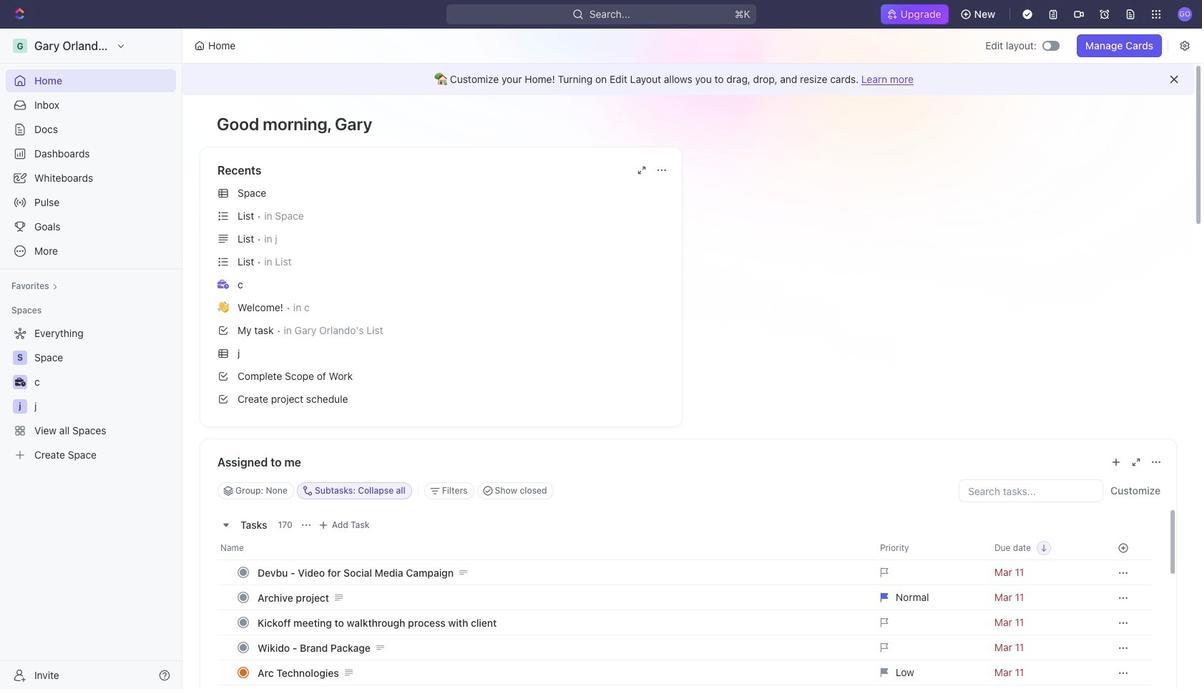 Task type: describe. For each thing, give the bounding box(es) containing it.
sidebar navigation
[[0, 29, 185, 689]]

tree inside sidebar "navigation"
[[6, 322, 176, 467]]

gary orlando's workspace, , element
[[13, 39, 27, 53]]

business time image
[[15, 378, 25, 386]]



Task type: vqa. For each thing, say whether or not it's contained in the screenshot.
11
no



Task type: locate. For each thing, give the bounding box(es) containing it.
Search tasks... text field
[[960, 480, 1103, 502]]

j, , element
[[13, 399, 27, 414]]

alert
[[182, 64, 1194, 95]]

space, , element
[[13, 351, 27, 365]]

business time image
[[218, 280, 229, 289]]

set priority image
[[872, 685, 986, 689]]

tree
[[6, 322, 176, 467]]



